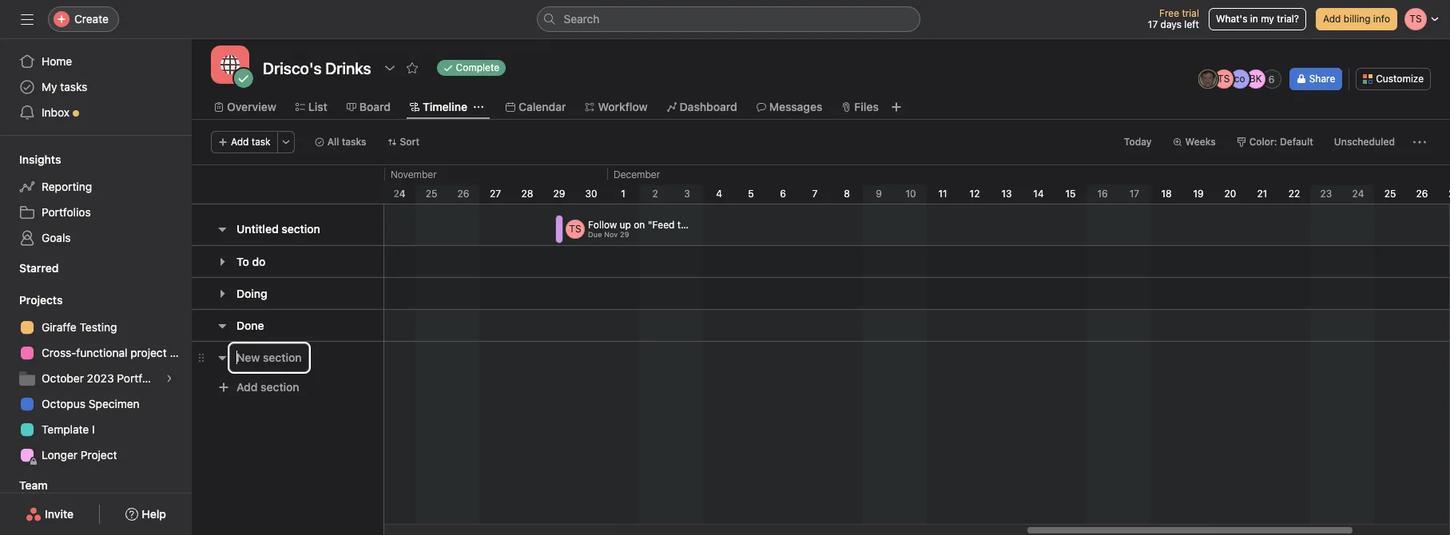 Task type: vqa. For each thing, say whether or not it's contained in the screenshot.
Close details icon
no



Task type: locate. For each thing, give the bounding box(es) containing it.
1 vertical spatial section
[[261, 380, 299, 394]]

collapse task list for the section untitled section image
[[216, 223, 229, 236]]

testing
[[80, 320, 117, 334]]

functional
[[76, 346, 127, 360]]

my tasks
[[42, 80, 87, 93]]

1 horizontal spatial 17
[[1148, 18, 1158, 30]]

add left "task"
[[231, 136, 249, 148]]

0 vertical spatial ts
[[1218, 73, 1230, 85]]

show options image
[[383, 62, 396, 74]]

overview link
[[214, 98, 276, 116]]

8
[[844, 188, 850, 200]]

insights button
[[0, 152, 61, 168]]

left
[[1185, 18, 1199, 30]]

tasks right all
[[342, 136, 366, 148]]

1 horizontal spatial 29
[[620, 230, 629, 239]]

0 vertical spatial tasks
[[60, 80, 87, 93]]

done button
[[237, 311, 264, 340]]

0 vertical spatial add
[[1323, 13, 1341, 25]]

add task button
[[211, 131, 278, 153]]

section down new section text box
[[261, 380, 299, 394]]

2 24 from the left
[[1353, 188, 1364, 200]]

add down new section text box
[[237, 380, 258, 394]]

15
[[1066, 188, 1076, 200]]

25 down 'unscheduled' dropdown button at the top right of the page
[[1385, 188, 1396, 200]]

24 right 23
[[1353, 188, 1364, 200]]

1 horizontal spatial 6
[[1269, 73, 1275, 85]]

0 vertical spatial section
[[282, 222, 320, 236]]

info
[[1374, 13, 1390, 25]]

octopus specimen
[[42, 397, 140, 411]]

1 horizontal spatial tasks
[[342, 136, 366, 148]]

goals link
[[10, 225, 182, 251]]

up
[[620, 219, 631, 231]]

i
[[92, 423, 95, 436]]

13
[[1002, 188, 1012, 200]]

expand task list for the section doing image
[[216, 287, 229, 300]]

17 inside 'free trial 17 days left'
[[1148, 18, 1158, 30]]

add for add section
[[237, 380, 258, 394]]

1 vertical spatial 29
[[620, 230, 629, 239]]

0 horizontal spatial 24
[[394, 188, 405, 200]]

messages
[[769, 100, 823, 113]]

in
[[1250, 13, 1258, 25]]

overview
[[227, 100, 276, 113]]

24
[[394, 188, 405, 200], [1353, 188, 1364, 200]]

0 horizontal spatial 6
[[780, 188, 786, 200]]

6 right bk
[[1269, 73, 1275, 85]]

customize button
[[1356, 68, 1431, 90]]

24 down november
[[394, 188, 405, 200]]

collapse task list for the section image
[[216, 351, 229, 364]]

add for add billing info
[[1323, 13, 1341, 25]]

cross-
[[42, 346, 76, 360]]

1 vertical spatial 6
[[780, 188, 786, 200]]

workflow link
[[585, 98, 648, 116]]

4
[[716, 188, 722, 200]]

search button
[[537, 6, 920, 32]]

0 horizontal spatial tasks
[[60, 80, 87, 93]]

section for add section
[[261, 380, 299, 394]]

add inside add task button
[[231, 136, 249, 148]]

october
[[42, 372, 84, 385]]

1 horizontal spatial 25
[[1385, 188, 1396, 200]]

1 horizontal spatial 26
[[1416, 188, 1428, 200]]

to do
[[237, 255, 266, 268]]

1 horizontal spatial ts
[[1218, 73, 1230, 85]]

create button
[[48, 6, 119, 32]]

17 left days
[[1148, 18, 1158, 30]]

section for untitled section
[[282, 222, 320, 236]]

weeks
[[1185, 136, 1216, 148]]

5
[[748, 188, 754, 200]]

octopus
[[42, 397, 86, 411]]

section
[[282, 222, 320, 236], [261, 380, 299, 394]]

sort
[[400, 136, 420, 148]]

october 2023 portfolio
[[42, 372, 160, 385]]

what's in my trial? button
[[1209, 8, 1306, 30]]

search
[[564, 12, 600, 26]]

1 vertical spatial add
[[231, 136, 249, 148]]

team button
[[0, 476, 48, 495]]

29 right nov
[[620, 230, 629, 239]]

None text field
[[259, 54, 375, 82]]

ts right ja at the right
[[1218, 73, 1230, 85]]

0 vertical spatial 29
[[553, 188, 565, 200]]

tasks inside 'dropdown button'
[[342, 136, 366, 148]]

0 horizontal spatial 26
[[458, 188, 469, 200]]

all
[[327, 136, 339, 148]]

12
[[970, 188, 980, 200]]

2 vertical spatial add
[[237, 380, 258, 394]]

home link
[[10, 49, 182, 74]]

longer project link
[[10, 443, 182, 468]]

list link
[[296, 98, 327, 116]]

0 horizontal spatial ts
[[569, 223, 581, 235]]

more actions image
[[1414, 136, 1426, 149], [281, 137, 291, 147]]

board
[[359, 100, 391, 113]]

25
[[426, 188, 437, 200], [1385, 188, 1396, 200]]

23
[[1321, 188, 1332, 200]]

0 horizontal spatial 25
[[426, 188, 437, 200]]

section right untitled
[[282, 222, 320, 236]]

0 vertical spatial 6
[[1269, 73, 1275, 85]]

tasks inside global element
[[60, 80, 87, 93]]

timeline link
[[410, 98, 467, 116]]

25 down november
[[426, 188, 437, 200]]

16
[[1097, 188, 1108, 200]]

add inside add billing info button
[[1323, 13, 1341, 25]]

globe image
[[221, 55, 240, 74]]

timeline
[[423, 100, 467, 113]]

1 vertical spatial tasks
[[342, 136, 366, 148]]

trial?
[[1277, 13, 1299, 25]]

6 right the 5
[[780, 188, 786, 200]]

tasks for all tasks
[[342, 136, 366, 148]]

insights element
[[0, 145, 192, 254]]

1 25 from the left
[[426, 188, 437, 200]]

2 25 from the left
[[1385, 188, 1396, 200]]

add inside add section button
[[237, 380, 258, 394]]

add section button
[[211, 373, 306, 402]]

more actions image right 'unscheduled' dropdown button at the top right of the page
[[1414, 136, 1426, 149]]

0 vertical spatial 17
[[1148, 18, 1158, 30]]

ts left due
[[569, 223, 581, 235]]

tasks right my
[[60, 80, 87, 93]]

dashboard
[[680, 100, 737, 113]]

1 horizontal spatial 24
[[1353, 188, 1364, 200]]

add left billing on the top right
[[1323, 13, 1341, 25]]

tasks
[[60, 80, 87, 93], [342, 136, 366, 148]]

17 left 18
[[1130, 188, 1140, 200]]

team
[[19, 479, 48, 492]]

18
[[1161, 188, 1172, 200]]

0 horizontal spatial 29
[[553, 188, 565, 200]]

17
[[1148, 18, 1158, 30], [1130, 188, 1140, 200]]

days
[[1161, 18, 1182, 30]]

to do button
[[237, 247, 266, 276]]

ja
[[1203, 73, 1213, 85]]

expand task list for the section to do image
[[216, 255, 229, 268]]

portfolio
[[117, 372, 160, 385]]

what's in my trial?
[[1216, 13, 1299, 25]]

29 right 28 on the left of page
[[553, 188, 565, 200]]

1 26 from the left
[[458, 188, 469, 200]]

reporting
[[42, 180, 92, 193]]

1 24 from the left
[[394, 188, 405, 200]]

1 vertical spatial 17
[[1130, 188, 1140, 200]]

projects
[[19, 293, 63, 307]]

files
[[855, 100, 879, 113]]

more actions image right "task"
[[281, 137, 291, 147]]

longer project
[[42, 448, 117, 462]]

9
[[876, 188, 882, 200]]

nov
[[604, 230, 618, 239]]

14
[[1033, 188, 1044, 200]]

task
[[252, 136, 271, 148]]

complete button
[[430, 57, 513, 79]]

help
[[142, 507, 166, 521]]



Task type: describe. For each thing, give the bounding box(es) containing it.
specimen
[[89, 397, 140, 411]]

default
[[1280, 136, 1314, 148]]

free
[[1160, 7, 1179, 19]]

0 horizontal spatial 17
[[1130, 188, 1140, 200]]

add to starred image
[[406, 62, 418, 74]]

color:
[[1249, 136, 1277, 148]]

1 horizontal spatial more actions image
[[1414, 136, 1426, 149]]

workflow
[[598, 100, 648, 113]]

New section text field
[[229, 343, 309, 372]]

my tasks link
[[10, 74, 182, 100]]

november
[[391, 169, 437, 181]]

calendar link
[[506, 98, 566, 116]]

project
[[130, 346, 167, 360]]

portfolios
[[42, 205, 91, 219]]

projects button
[[0, 292, 63, 308]]

help button
[[115, 500, 177, 529]]

weeks button
[[1165, 131, 1223, 153]]

tab actions image
[[474, 102, 483, 112]]

december
[[614, 169, 660, 181]]

october 2023 portfolio link
[[10, 366, 182, 392]]

my
[[1261, 13, 1274, 25]]

tasks for my tasks
[[60, 80, 87, 93]]

29 inside follow up on "feed the octopus!" due nov 29
[[620, 230, 629, 239]]

add for add task
[[231, 136, 249, 148]]

0 horizontal spatial more actions image
[[281, 137, 291, 147]]

today button
[[1117, 131, 1159, 153]]

billing
[[1344, 13, 1371, 25]]

1
[[621, 188, 626, 200]]

unscheduled
[[1334, 136, 1395, 148]]

reporting link
[[10, 174, 182, 200]]

untitled section button
[[237, 215, 320, 244]]

template i
[[42, 423, 95, 436]]

plan
[[170, 346, 192, 360]]

global element
[[0, 39, 192, 135]]

add tab image
[[890, 101, 903, 113]]

octopus!"
[[695, 219, 739, 231]]

template i link
[[10, 417, 182, 443]]

trial
[[1182, 7, 1199, 19]]

2
[[652, 188, 658, 200]]

10
[[906, 188, 916, 200]]

dashboard link
[[667, 98, 737, 116]]

28
[[521, 188, 533, 200]]

portfolios link
[[10, 200, 182, 225]]

cross-functional project plan link
[[10, 340, 192, 366]]

sort button
[[380, 131, 427, 153]]

30
[[585, 188, 597, 200]]

share button
[[1289, 68, 1343, 90]]

share
[[1309, 73, 1335, 85]]

board link
[[347, 98, 391, 116]]

see details, october 2023 portfolio image
[[165, 374, 174, 384]]

due
[[588, 230, 602, 239]]

11
[[938, 188, 947, 200]]

goals
[[42, 231, 71, 245]]

add billing info
[[1323, 13, 1390, 25]]

doing
[[237, 286, 267, 300]]

follow up on "feed the octopus!" due nov 29
[[588, 219, 739, 239]]

collapse task list for the section done image
[[216, 319, 229, 332]]

today
[[1124, 136, 1152, 148]]

inbox link
[[10, 100, 182, 125]]

free trial 17 days left
[[1148, 7, 1199, 30]]

files link
[[842, 98, 879, 116]]

"feed
[[648, 219, 675, 231]]

untitled section
[[237, 222, 320, 236]]

untitled
[[237, 222, 279, 236]]

bk
[[1250, 73, 1262, 85]]

messages link
[[757, 98, 823, 116]]

home
[[42, 54, 72, 68]]

color: default
[[1249, 136, 1314, 148]]

starred button
[[0, 261, 59, 276]]

the
[[677, 219, 692, 231]]

projects element
[[0, 286, 192, 471]]

all tasks
[[327, 136, 366, 148]]

add task
[[231, 136, 271, 148]]

2 26 from the left
[[1416, 188, 1428, 200]]

add section
[[237, 380, 299, 394]]

cross-functional project plan
[[42, 346, 192, 360]]

project
[[81, 448, 117, 462]]

1 vertical spatial ts
[[569, 223, 581, 235]]

19
[[1193, 188, 1204, 200]]

create
[[74, 12, 109, 26]]

2023
[[87, 372, 114, 385]]

hide sidebar image
[[21, 13, 34, 26]]

add billing info button
[[1316, 8, 1398, 30]]

list
[[308, 100, 327, 113]]

search list box
[[537, 6, 920, 32]]

inbox
[[42, 105, 70, 119]]

to
[[237, 255, 249, 268]]

27
[[490, 188, 501, 200]]

customize
[[1376, 73, 1424, 85]]



